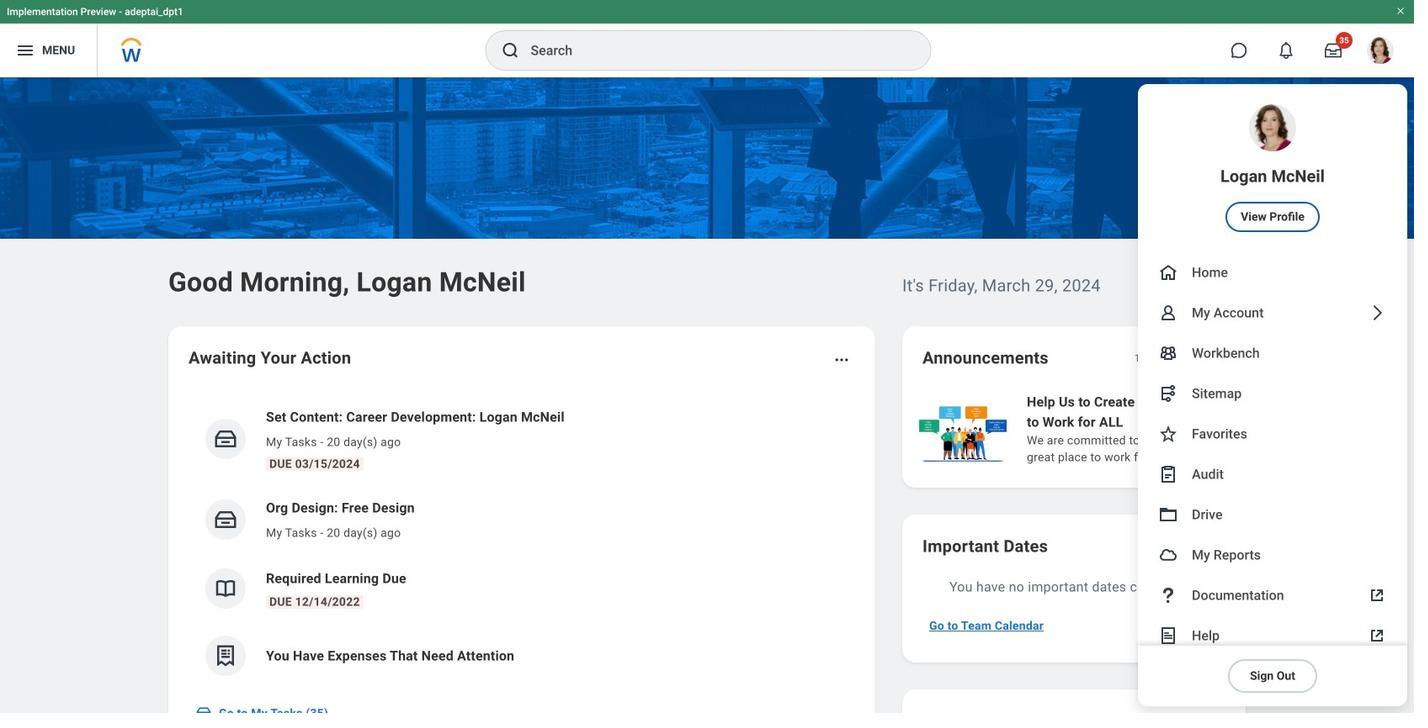 Task type: describe. For each thing, give the bounding box(es) containing it.
2 menu item from the top
[[1138, 253, 1408, 293]]

related actions image
[[834, 352, 850, 369]]

chevron right small image
[[1204, 350, 1221, 367]]

dashboard expenses image
[[213, 644, 238, 669]]

3 menu item from the top
[[1138, 333, 1408, 374]]

0 horizontal spatial list
[[189, 394, 855, 690]]

Search Workday  search field
[[531, 32, 896, 69]]

paste image
[[1159, 465, 1179, 485]]

endpoints image
[[1159, 384, 1179, 404]]

7 menu item from the top
[[1138, 495, 1408, 535]]

book open image
[[213, 577, 238, 602]]

ext link image for the question image
[[1367, 586, 1388, 606]]

close environment banner image
[[1396, 6, 1406, 16]]

avatar image
[[1159, 546, 1179, 566]]

star image
[[1159, 424, 1179, 445]]

question image
[[1159, 586, 1179, 606]]

0 horizontal spatial inbox image
[[195, 706, 212, 714]]



Task type: vqa. For each thing, say whether or not it's contained in the screenshot.
by related to Management
no



Task type: locate. For each thing, give the bounding box(es) containing it.
9 menu item from the top
[[1138, 576, 1408, 616]]

inbox large image
[[1325, 42, 1342, 59]]

inbox image
[[213, 508, 238, 533], [195, 706, 212, 714]]

justify image
[[15, 40, 35, 61]]

menu
[[1138, 84, 1408, 707]]

document image
[[1159, 626, 1179, 647]]

notifications large image
[[1278, 42, 1295, 59]]

ext link image
[[1367, 586, 1388, 606], [1367, 626, 1388, 647]]

1 ext link image from the top
[[1367, 586, 1388, 606]]

1 horizontal spatial inbox image
[[213, 508, 238, 533]]

10 menu item from the top
[[1138, 616, 1408, 657]]

0 vertical spatial inbox image
[[213, 508, 238, 533]]

0 vertical spatial ext link image
[[1367, 586, 1388, 606]]

main content
[[0, 77, 1414, 714]]

status
[[1135, 352, 1162, 365]]

1 vertical spatial inbox image
[[195, 706, 212, 714]]

folder open image
[[1159, 505, 1179, 525]]

list
[[916, 391, 1414, 468], [189, 394, 855, 690]]

search image
[[501, 40, 521, 61]]

logan mcneil image
[[1367, 37, 1394, 64]]

1 horizontal spatial list
[[916, 391, 1414, 468]]

2 ext link image from the top
[[1367, 626, 1388, 647]]

6 menu item from the top
[[1138, 455, 1408, 495]]

8 menu item from the top
[[1138, 535, 1408, 576]]

1 vertical spatial ext link image
[[1367, 626, 1388, 647]]

banner
[[0, 0, 1414, 707]]

home image
[[1159, 263, 1179, 283]]

chevron left small image
[[1174, 350, 1191, 367]]

menu item
[[1138, 84, 1408, 253], [1138, 253, 1408, 293], [1138, 333, 1408, 374], [1138, 374, 1408, 414], [1138, 414, 1408, 455], [1138, 455, 1408, 495], [1138, 495, 1408, 535], [1138, 535, 1408, 576], [1138, 576, 1408, 616], [1138, 616, 1408, 657]]

inbox image
[[213, 427, 238, 452]]

contact card matrix manager image
[[1159, 344, 1179, 364]]

5 menu item from the top
[[1138, 414, 1408, 455]]

ext link image for document image
[[1367, 626, 1388, 647]]

4 menu item from the top
[[1138, 374, 1408, 414]]

1 menu item from the top
[[1138, 84, 1408, 253]]



